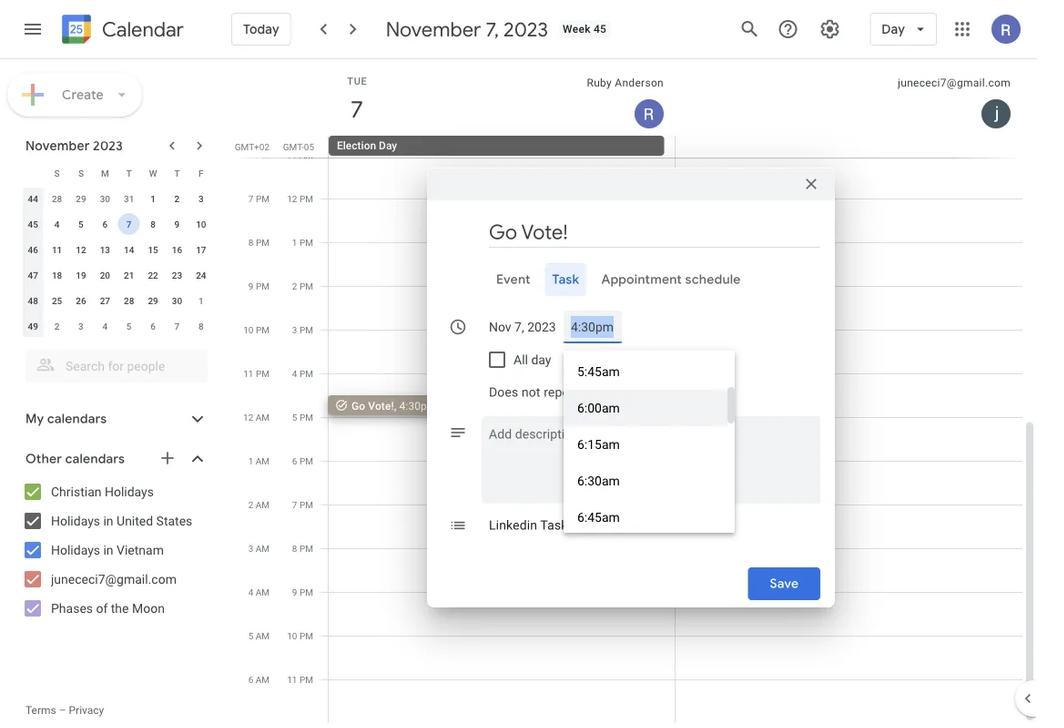 Task type: vqa. For each thing, say whether or not it's contained in the screenshot.
GMT-
yes



Task type: locate. For each thing, give the bounding box(es) containing it.
6 left gmt-
[[249, 149, 254, 160]]

8 pm right 3 am
[[292, 543, 313, 554]]

0 vertical spatial 7 pm
[[249, 193, 270, 204]]

1 vertical spatial 10 pm
[[287, 630, 313, 641]]

9 inside 'row'
[[174, 219, 180, 230]]

pm right 6 am
[[300, 674, 313, 685]]

in
[[103, 513, 113, 528], [103, 542, 113, 557]]

in left united
[[103, 513, 113, 528]]

29
[[76, 193, 86, 204], [148, 295, 158, 306]]

Start date text field
[[489, 316, 556, 338]]

0 vertical spatial day
[[882, 21, 905, 37]]

0 vertical spatial calendars
[[47, 411, 107, 427]]

45 down '44'
[[28, 219, 38, 230]]

pm left the '3 pm'
[[256, 324, 270, 335]]

day inside 'button'
[[379, 139, 397, 152]]

30 right 29 element
[[172, 295, 182, 306]]

12 element
[[70, 239, 92, 260]]

event button
[[489, 263, 538, 296]]

october 29 element
[[70, 188, 92, 209]]

3 down f
[[199, 193, 204, 204]]

holidays for vietnam
[[51, 542, 100, 557]]

05
[[304, 141, 314, 152]]

my
[[26, 411, 44, 427]]

,
[[394, 399, 397, 412]]

holidays
[[105, 484, 154, 499], [51, 513, 100, 528], [51, 542, 100, 557]]

18 element
[[46, 264, 68, 286]]

8 right the 7 cell
[[150, 219, 156, 230]]

0 horizontal spatial 10 pm
[[243, 324, 270, 335]]

4 down the '3 pm'
[[292, 368, 297, 379]]

december 2 element
[[46, 315, 68, 337]]

2 up the '3 pm'
[[292, 281, 297, 291]]

1
[[150, 193, 156, 204], [292, 237, 297, 248], [199, 295, 204, 306], [248, 455, 253, 466]]

1 horizontal spatial 9 pm
[[292, 587, 313, 597]]

10 element
[[190, 213, 212, 235]]

0 vertical spatial 45
[[594, 23, 607, 36]]

11 pm right 6 am
[[287, 674, 313, 685]]

2 vertical spatial 12
[[243, 412, 253, 423]]

2 row from the top
[[21, 186, 213, 211]]

1 vertical spatial 8 pm
[[292, 543, 313, 554]]

2 up 3 am
[[248, 499, 253, 510]]

0 vertical spatial 11 pm
[[243, 368, 270, 379]]

2023
[[504, 16, 548, 42], [93, 138, 123, 154]]

2 am
[[248, 499, 270, 510]]

0 horizontal spatial 2023
[[93, 138, 123, 154]]

8 right "17" "element"
[[249, 237, 254, 248]]

2 s from the left
[[78, 168, 84, 179]]

46
[[28, 244, 38, 255]]

day right election
[[379, 139, 397, 152]]

ruby
[[587, 77, 612, 89]]

12 for 12 pm
[[287, 193, 297, 204]]

row containing 45
[[21, 211, 213, 237]]

16 element
[[166, 239, 188, 260]]

11 up 12 am
[[243, 368, 254, 379]]

5:45am option
[[564, 353, 728, 390]]

t right w
[[174, 168, 180, 179]]

7 inside 'element'
[[174, 321, 180, 332]]

the
[[111, 601, 129, 616]]

None search field
[[0, 342, 226, 383]]

0 vertical spatial 10
[[196, 219, 206, 230]]

row containing 48
[[21, 288, 213, 313]]

t
[[126, 168, 132, 179], [174, 168, 180, 179]]

1 vertical spatial 30
[[172, 295, 182, 306]]

2 in from the top
[[103, 542, 113, 557]]

0 vertical spatial 28
[[52, 193, 62, 204]]

november up october 28 element
[[26, 138, 90, 154]]

appointment
[[601, 271, 682, 288]]

7
[[349, 94, 362, 124], [249, 193, 254, 204], [126, 219, 132, 230], [174, 321, 180, 332], [292, 499, 297, 510]]

4 for december 4 element
[[102, 321, 108, 332]]

pm up 1 pm
[[300, 193, 313, 204]]

1 vertical spatial 7 pm
[[292, 499, 313, 510]]

3 for 3 pm
[[292, 324, 297, 335]]

vietnam
[[117, 542, 164, 557]]

1 vertical spatial 9 pm
[[292, 587, 313, 597]]

1 vertical spatial 11 pm
[[287, 674, 313, 685]]

1 horizontal spatial 7 pm
[[292, 499, 313, 510]]

20
[[100, 270, 110, 281]]

30 for 'october 30' element
[[100, 193, 110, 204]]

30 right october 29 element
[[100, 193, 110, 204]]

12 up 1 am
[[243, 412, 253, 423]]

4 for 4 am
[[248, 587, 253, 597]]

9 left the 10 element on the left of page
[[174, 219, 180, 230]]

8
[[150, 219, 156, 230], [249, 237, 254, 248], [199, 321, 204, 332], [292, 543, 297, 554]]

am for 2 am
[[256, 499, 270, 510]]

1 horizontal spatial 11 pm
[[287, 674, 313, 685]]

0 vertical spatial 10 pm
[[243, 324, 270, 335]]

0 vertical spatial 30
[[100, 193, 110, 204]]

holidays down holidays in united states at the bottom left of page
[[51, 542, 100, 557]]

44
[[28, 193, 38, 204]]

task button
[[545, 263, 587, 296]]

m
[[101, 168, 109, 179]]

4
[[54, 219, 60, 230], [102, 321, 108, 332], [292, 368, 297, 379], [248, 587, 253, 597]]

12 for 12
[[76, 244, 86, 255]]

29 right october 28 element
[[76, 193, 86, 204]]

day right settings menu icon
[[882, 21, 905, 37]]

45 right week
[[594, 23, 607, 36]]

28 right '44'
[[52, 193, 62, 204]]

appointment schedule
[[601, 271, 741, 288]]

0 horizontal spatial junececi7@gmail.com
[[51, 571, 177, 587]]

t left w
[[126, 168, 132, 179]]

8 right december 7 'element'
[[199, 321, 204, 332]]

29 element
[[142, 290, 164, 311]]

ruby anderson
[[587, 77, 664, 89]]

today
[[243, 21, 279, 37]]

10 right december 8 'element'
[[243, 324, 254, 335]]

event
[[496, 271, 531, 288]]

pm up 2 pm
[[300, 237, 313, 248]]

november left 7,
[[386, 16, 481, 42]]

go
[[352, 399, 365, 412]]

12 right 11 element
[[76, 244, 86, 255]]

1 vertical spatial 28
[[124, 295, 134, 306]]

1 vertical spatial november
[[26, 138, 90, 154]]

1 horizontal spatial 29
[[148, 295, 158, 306]]

0 horizontal spatial 29
[[76, 193, 86, 204]]

terms
[[26, 704, 56, 717]]

1 vertical spatial 10
[[243, 324, 254, 335]]

2 horizontal spatial 12
[[287, 193, 297, 204]]

december 8 element
[[190, 315, 212, 337]]

11
[[287, 149, 297, 160], [52, 244, 62, 255], [243, 368, 254, 379], [287, 674, 297, 685]]

10 up 17
[[196, 219, 206, 230]]

0 horizontal spatial day
[[379, 139, 397, 152]]

3 for 3 am
[[248, 543, 253, 554]]

8 pm
[[249, 237, 270, 248], [292, 543, 313, 554]]

7,
[[486, 16, 499, 42]]

1 horizontal spatial day
[[882, 21, 905, 37]]

Search for people text field
[[36, 350, 197, 383]]

row containing 47
[[21, 262, 213, 288]]

1 horizontal spatial 30
[[172, 295, 182, 306]]

6
[[249, 149, 254, 160], [102, 219, 108, 230], [150, 321, 156, 332], [292, 455, 297, 466], [248, 674, 253, 685]]

0 horizontal spatial 12
[[76, 244, 86, 255]]

25
[[52, 295, 62, 306]]

s
[[54, 168, 60, 179], [78, 168, 84, 179]]

11 pm up 12 am
[[243, 368, 270, 379]]

october 30 element
[[94, 188, 116, 209]]

1 row from the top
[[21, 160, 213, 186]]

14 element
[[118, 239, 140, 260]]

2 for 2 am
[[248, 499, 253, 510]]

1 vertical spatial day
[[379, 139, 397, 152]]

1 vertical spatial in
[[103, 542, 113, 557]]

4 up 11 element
[[54, 219, 60, 230]]

junececi7@gmail.com inside 7 grid
[[898, 77, 1011, 89]]

5
[[78, 219, 84, 230], [126, 321, 132, 332], [292, 412, 297, 423], [248, 630, 253, 641]]

12 down 11 am
[[287, 193, 297, 204]]

election day button
[[329, 136, 664, 156]]

tuesday, november 7 element
[[336, 88, 378, 130]]

30
[[100, 193, 110, 204], [172, 295, 182, 306]]

am down "4 am"
[[256, 630, 270, 641]]

week 45
[[563, 23, 607, 36]]

7 pm right '2 am'
[[292, 499, 313, 510]]

3 left december 4 element
[[78, 321, 84, 332]]

gmt-05
[[283, 141, 314, 152]]

am left 5 pm on the bottom left of page
[[256, 412, 270, 423]]

9 right 24 'element'
[[249, 281, 254, 291]]

other calendars list
[[4, 477, 226, 623]]

1 horizontal spatial 28
[[124, 295, 134, 306]]

0 horizontal spatial 10
[[196, 219, 206, 230]]

10 pm left the '3 pm'
[[243, 324, 270, 335]]

1 for 1 am
[[248, 455, 253, 466]]

1 down 12 am
[[248, 455, 253, 466]]

1 in from the top
[[103, 513, 113, 528]]

Add description text field
[[482, 423, 821, 489]]

4 for 4 pm
[[292, 368, 297, 379]]

calendar heading
[[98, 17, 184, 42]]

am
[[299, 149, 313, 160], [256, 412, 270, 423], [256, 455, 270, 466], [256, 499, 270, 510], [256, 543, 270, 554], [256, 587, 270, 597], [256, 630, 270, 641], [256, 674, 270, 685]]

0 horizontal spatial 7 pm
[[249, 193, 270, 204]]

6:30am option
[[564, 463, 728, 499]]

6 pm left gmt-
[[249, 149, 270, 160]]

3 down 2 pm
[[292, 324, 297, 335]]

privacy
[[69, 704, 104, 717]]

28 for october 28 element
[[52, 193, 62, 204]]

3 down '2 am'
[[248, 543, 253, 554]]

10 pm
[[243, 324, 270, 335], [287, 630, 313, 641]]

vote!
[[368, 399, 394, 412]]

6:00am
[[577, 400, 620, 415]]

junececi7@gmail.com down day popup button
[[898, 77, 1011, 89]]

row containing 46
[[21, 237, 213, 262]]

9 pm left 2 pm
[[249, 281, 270, 291]]

holidays in united states
[[51, 513, 192, 528]]

pm right '2 am'
[[300, 499, 313, 510]]

row group
[[21, 186, 213, 339]]

20 element
[[94, 264, 116, 286]]

7 column header
[[329, 59, 676, 136]]

0 horizontal spatial 6 pm
[[249, 149, 270, 160]]

calendars for my calendars
[[47, 411, 107, 427]]

30 element
[[166, 290, 188, 311]]

0 horizontal spatial 30
[[100, 193, 110, 204]]

4 row from the top
[[21, 237, 213, 262]]

9 right "4 am"
[[292, 587, 297, 597]]

calendar
[[102, 17, 184, 42]]

6 right 1 am
[[292, 455, 297, 466]]

1 horizontal spatial november
[[386, 16, 481, 42]]

0 vertical spatial 29
[[76, 193, 86, 204]]

december 6 element
[[142, 315, 164, 337]]

am up 5 am
[[256, 587, 270, 597]]

s left m
[[78, 168, 84, 179]]

0 horizontal spatial 45
[[28, 219, 38, 230]]

2 vertical spatial 9
[[292, 587, 297, 597]]

15 element
[[142, 239, 164, 260]]

settings menu image
[[819, 18, 841, 40]]

6 pm down 5 pm on the bottom left of page
[[292, 455, 313, 466]]

49
[[28, 321, 38, 332]]

9
[[174, 219, 180, 230], [249, 281, 254, 291], [292, 587, 297, 597]]

task
[[553, 271, 580, 288]]

5 am
[[248, 630, 270, 641]]

28
[[52, 193, 62, 204], [124, 295, 134, 306]]

0 horizontal spatial november
[[26, 138, 90, 154]]

1 horizontal spatial 9
[[249, 281, 254, 291]]

0 vertical spatial 2023
[[504, 16, 548, 42]]

today button
[[231, 7, 291, 51]]

5 for december 5 element
[[126, 321, 132, 332]]

0 horizontal spatial 9
[[174, 219, 180, 230]]

29 right 28 element
[[148, 295, 158, 306]]

7 grid
[[233, 59, 1037, 724]]

day
[[882, 21, 905, 37], [379, 139, 397, 152]]

1 vertical spatial 45
[[28, 219, 38, 230]]

9 pm
[[249, 281, 270, 291], [292, 587, 313, 597]]

22 element
[[142, 264, 164, 286]]

1 vertical spatial 29
[[148, 295, 158, 306]]

5 pm
[[292, 412, 313, 423]]

am down 5 am
[[256, 674, 270, 685]]

4 inside december 4 element
[[102, 321, 108, 332]]

other calendars
[[26, 451, 125, 467]]

6 am
[[248, 674, 270, 685]]

0 vertical spatial junececi7@gmail.com
[[898, 77, 1011, 89]]

day button
[[870, 7, 937, 51]]

day inside popup button
[[882, 21, 905, 37]]

privacy link
[[69, 704, 104, 717]]

1 vertical spatial calendars
[[65, 451, 125, 467]]

october 28 element
[[46, 188, 68, 209]]

1 horizontal spatial junececi7@gmail.com
[[898, 77, 1011, 89]]

0 vertical spatial november
[[386, 16, 481, 42]]

2 right october 31 element
[[174, 193, 180, 204]]

19
[[76, 270, 86, 281]]

2 vertical spatial 10
[[287, 630, 297, 641]]

2 for december 2 element at the top
[[54, 321, 60, 332]]

row group inside the november 2023 grid
[[21, 186, 213, 339]]

pm up the '3 pm'
[[300, 281, 313, 291]]

start time list box
[[564, 317, 735, 536]]

calendar element
[[58, 11, 184, 51]]

11 inside 'row'
[[52, 244, 62, 255]]

am up 12 pm
[[299, 149, 313, 160]]

3 am
[[248, 543, 270, 554]]

1 vertical spatial 2023
[[93, 138, 123, 154]]

1 horizontal spatial t
[[174, 168, 180, 179]]

1 vertical spatial 12
[[76, 244, 86, 255]]

5 down "4 am"
[[248, 630, 253, 641]]

16
[[172, 244, 182, 255]]

1 inside december 1 element
[[199, 295, 204, 306]]

5 left 'december 6' element
[[126, 321, 132, 332]]

6 row from the top
[[21, 288, 213, 313]]

7 pm left 12 pm
[[249, 193, 270, 204]]

1 down 12 pm
[[292, 237, 297, 248]]

3 row from the top
[[21, 211, 213, 237]]

1 horizontal spatial s
[[78, 168, 84, 179]]

10 pm right 5 am
[[287, 630, 313, 641]]

5 right 12 am
[[292, 412, 297, 423]]

holidays down the 'christian'
[[51, 513, 100, 528]]

14
[[124, 244, 134, 255]]

row group containing 44
[[21, 186, 213, 339]]

anderson
[[615, 77, 664, 89]]

calendars up christian holidays
[[65, 451, 125, 467]]

pm left 1 pm
[[256, 237, 270, 248]]

pm right 5 am
[[300, 630, 313, 641]]

0 vertical spatial holidays
[[105, 484, 154, 499]]

0 horizontal spatial 28
[[52, 193, 62, 204]]

am up 3 am
[[256, 499, 270, 510]]

pm down 5 pm on the bottom left of page
[[300, 455, 313, 466]]

1 vertical spatial 6 pm
[[292, 455, 313, 466]]

1 vertical spatial holidays
[[51, 513, 100, 528]]

row
[[21, 160, 213, 186], [21, 186, 213, 211], [21, 211, 213, 237], [21, 237, 213, 262], [21, 262, 213, 288], [21, 288, 213, 313], [21, 313, 213, 339]]

7 inside cell
[[126, 219, 132, 230]]

10
[[196, 219, 206, 230], [243, 324, 254, 335], [287, 630, 297, 641]]

6:15am option
[[564, 426, 728, 463]]

0 vertical spatial 12
[[287, 193, 297, 204]]

am down '2 am'
[[256, 543, 270, 554]]

0 horizontal spatial s
[[54, 168, 60, 179]]

am up '2 am'
[[256, 455, 270, 466]]

Add title text field
[[489, 219, 821, 246]]

phases of the moon
[[51, 601, 165, 616]]

10 right 5 am
[[287, 630, 297, 641]]

28 right 27 element
[[124, 295, 134, 306]]

in for united
[[103, 513, 113, 528]]

0 vertical spatial 8 pm
[[249, 237, 270, 248]]

0 vertical spatial in
[[103, 513, 113, 528]]

holidays up united
[[105, 484, 154, 499]]

1 vertical spatial junececi7@gmail.com
[[51, 571, 177, 587]]

None field
[[482, 376, 621, 409], [482, 509, 615, 542], [482, 376, 621, 409], [482, 509, 615, 542]]

6 left the 7 cell
[[102, 219, 108, 230]]

1 horizontal spatial 2023
[[504, 16, 548, 42]]

11 right 46
[[52, 244, 62, 255]]

december 1 element
[[190, 290, 212, 311]]

0 vertical spatial 9
[[174, 219, 180, 230]]

1 vertical spatial 9
[[249, 281, 254, 291]]

2 vertical spatial holidays
[[51, 542, 100, 557]]

2 left 'december 3' element
[[54, 321, 60, 332]]

4:30pm
[[399, 399, 437, 412]]

7 row from the top
[[21, 313, 213, 339]]

4 up 5 am
[[248, 587, 253, 597]]

tab list
[[442, 263, 821, 296]]

25 element
[[46, 290, 68, 311]]

29 for 29 element
[[148, 295, 158, 306]]

0 horizontal spatial t
[[126, 168, 132, 179]]

1 horizontal spatial 12
[[243, 412, 253, 423]]

11 pm
[[243, 368, 270, 379], [287, 674, 313, 685]]

other
[[26, 451, 62, 467]]

12 inside 12 element
[[76, 244, 86, 255]]

11 element
[[46, 239, 68, 260]]

6:00am option
[[564, 390, 728, 426]]

5 row from the top
[[21, 262, 213, 288]]

3 pm
[[292, 324, 313, 335]]

1 am
[[248, 455, 270, 466]]

am for 5 am
[[256, 630, 270, 641]]

junececi7@gmail.com up phases of the moon
[[51, 571, 177, 587]]

3 for 'december 3' element
[[78, 321, 84, 332]]

4 right 'december 3' element
[[102, 321, 108, 332]]

7 left december 8 'element'
[[174, 321, 180, 332]]

0 horizontal spatial 9 pm
[[249, 281, 270, 291]]

7 down tue
[[349, 94, 362, 124]]

2
[[174, 193, 180, 204], [292, 281, 297, 291], [54, 321, 60, 332], [248, 499, 253, 510]]

christian
[[51, 484, 102, 499]]

11 am
[[287, 149, 313, 160]]



Task type: describe. For each thing, give the bounding box(es) containing it.
1 horizontal spatial 8 pm
[[292, 543, 313, 554]]

5:45am
[[577, 364, 620, 379]]

17
[[196, 244, 206, 255]]

november 7, 2023
[[386, 16, 548, 42]]

26 element
[[70, 290, 92, 311]]

in for vietnam
[[103, 542, 113, 557]]

7 cell
[[117, 211, 141, 237]]

48
[[28, 295, 38, 306]]

main drawer image
[[22, 18, 44, 40]]

6 down 5 am
[[248, 674, 253, 685]]

18
[[52, 270, 62, 281]]

22
[[148, 270, 158, 281]]

47
[[28, 270, 38, 281]]

5 up 12 element
[[78, 219, 84, 230]]

1 horizontal spatial 10
[[243, 324, 254, 335]]

december 5 element
[[118, 315, 140, 337]]

november for november 7, 2023
[[386, 16, 481, 42]]

19 element
[[70, 264, 92, 286]]

23
[[172, 270, 182, 281]]

0 horizontal spatial 11 pm
[[243, 368, 270, 379]]

pm left 2 pm
[[256, 281, 270, 291]]

pm down 4 pm at the left bottom of the page
[[300, 412, 313, 423]]

7 inside tue 7
[[349, 94, 362, 124]]

december 7 element
[[166, 315, 188, 337]]

4 am
[[248, 587, 270, 597]]

calendars for other calendars
[[65, 451, 125, 467]]

gmt+02
[[235, 141, 270, 152]]

christian holidays
[[51, 484, 154, 499]]

5:30am option
[[564, 317, 728, 353]]

november 2023 grid
[[17, 160, 213, 339]]

2 horizontal spatial 10
[[287, 630, 297, 641]]

am for 3 am
[[256, 543, 270, 554]]

pm down 2 pm
[[300, 324, 313, 335]]

28 for 28 element
[[124, 295, 134, 306]]

terms link
[[26, 704, 56, 717]]

of
[[96, 601, 108, 616]]

5 for 5 pm
[[292, 412, 297, 423]]

0 horizontal spatial 8 pm
[[249, 237, 270, 248]]

24 element
[[190, 264, 212, 286]]

6 left december 7 'element'
[[150, 321, 156, 332]]

tue
[[347, 75, 368, 87]]

1 pm
[[292, 237, 313, 248]]

2 t from the left
[[174, 168, 180, 179]]

21 element
[[118, 264, 140, 286]]

24
[[196, 270, 206, 281]]

10 inside 'row'
[[196, 219, 206, 230]]

row containing 49
[[21, 313, 213, 339]]

12 am
[[243, 412, 270, 423]]

28 element
[[118, 290, 140, 311]]

am for 6 am
[[256, 674, 270, 685]]

4 pm
[[292, 368, 313, 379]]

holidays for united
[[51, 513, 100, 528]]

tab list containing event
[[442, 263, 821, 296]]

october 31 element
[[118, 188, 140, 209]]

1 s from the left
[[54, 168, 60, 179]]

states
[[156, 513, 192, 528]]

7 right '2 am'
[[292, 499, 297, 510]]

6:45am
[[577, 510, 620, 525]]

8 inside 'element'
[[199, 321, 204, 332]]

row containing s
[[21, 160, 213, 186]]

moon
[[132, 601, 165, 616]]

create
[[62, 87, 104, 103]]

12 pm
[[287, 193, 313, 204]]

6:30am
[[577, 473, 620, 488]]

12 for 12 am
[[243, 412, 253, 423]]

all
[[514, 352, 528, 367]]

0 vertical spatial 6 pm
[[249, 149, 270, 160]]

17 element
[[190, 239, 212, 260]]

2 horizontal spatial 9
[[292, 587, 297, 597]]

w
[[149, 168, 157, 179]]

november for november 2023
[[26, 138, 90, 154]]

pm down the '3 pm'
[[300, 368, 313, 379]]

–
[[59, 704, 66, 717]]

election day
[[337, 139, 397, 152]]

all day
[[514, 352, 551, 367]]

junececi7@gmail.com inside other calendars list
[[51, 571, 177, 587]]

23 element
[[166, 264, 188, 286]]

united
[[117, 513, 153, 528]]

29 for october 29 element
[[76, 193, 86, 204]]

11 left 05
[[287, 149, 297, 160]]

1 horizontal spatial 10 pm
[[287, 630, 313, 641]]

2 for 2 pm
[[292, 281, 297, 291]]

26
[[76, 295, 86, 306]]

13
[[100, 244, 110, 255]]

1 t from the left
[[126, 168, 132, 179]]

Start time text field
[[571, 316, 615, 338]]

7 left 12 pm
[[249, 193, 254, 204]]

go vote! , 4:30pm
[[352, 399, 437, 412]]

add other calendars image
[[158, 449, 177, 467]]

5 for 5 am
[[248, 630, 253, 641]]

6:45am option
[[564, 499, 728, 536]]

am for 4 am
[[256, 587, 270, 597]]

8 right 3 am
[[292, 543, 297, 554]]

tue 7
[[347, 75, 368, 124]]

election
[[337, 139, 376, 152]]

27 element
[[94, 290, 116, 311]]

my calendars button
[[4, 404, 226, 434]]

13 element
[[94, 239, 116, 260]]

row containing 44
[[21, 186, 213, 211]]

11 right 6 am
[[287, 674, 297, 685]]

5:30am
[[577, 327, 620, 342]]

1 for 1 pm
[[292, 237, 297, 248]]

27
[[100, 295, 110, 306]]

31
[[124, 193, 134, 204]]

pm right "4 am"
[[300, 587, 313, 597]]

1 horizontal spatial 6 pm
[[292, 455, 313, 466]]

am for 11 am
[[299, 149, 313, 160]]

gmt-
[[283, 141, 304, 152]]

1 right october 31 element
[[150, 193, 156, 204]]

appointment schedule button
[[594, 263, 748, 296]]

pm left 4 pm at the left bottom of the page
[[256, 368, 270, 379]]

november 2023
[[26, 138, 123, 154]]

create button
[[7, 73, 142, 117]]

0 vertical spatial 9 pm
[[249, 281, 270, 291]]

21
[[124, 270, 134, 281]]

f
[[199, 168, 204, 179]]

pm right 3 am
[[300, 543, 313, 554]]

december 3 element
[[70, 315, 92, 337]]

45 inside 'row'
[[28, 219, 38, 230]]

2 pm
[[292, 281, 313, 291]]

pm left 12 pm
[[256, 193, 270, 204]]

terms – privacy
[[26, 704, 104, 717]]

1 for december 1 element
[[199, 295, 204, 306]]

other calendars button
[[4, 444, 226, 474]]

december 4 element
[[94, 315, 116, 337]]

1 horizontal spatial 45
[[594, 23, 607, 36]]

week
[[563, 23, 591, 36]]

day
[[531, 352, 551, 367]]

election day row
[[321, 136, 1037, 158]]

pm left gmt-
[[256, 149, 270, 160]]

am for 1 am
[[256, 455, 270, 466]]

am for 12 am
[[256, 412, 270, 423]]

my calendars
[[26, 411, 107, 427]]

30 for the 30 element
[[172, 295, 182, 306]]

phases
[[51, 601, 93, 616]]

holidays in vietnam
[[51, 542, 164, 557]]

15
[[148, 244, 158, 255]]



